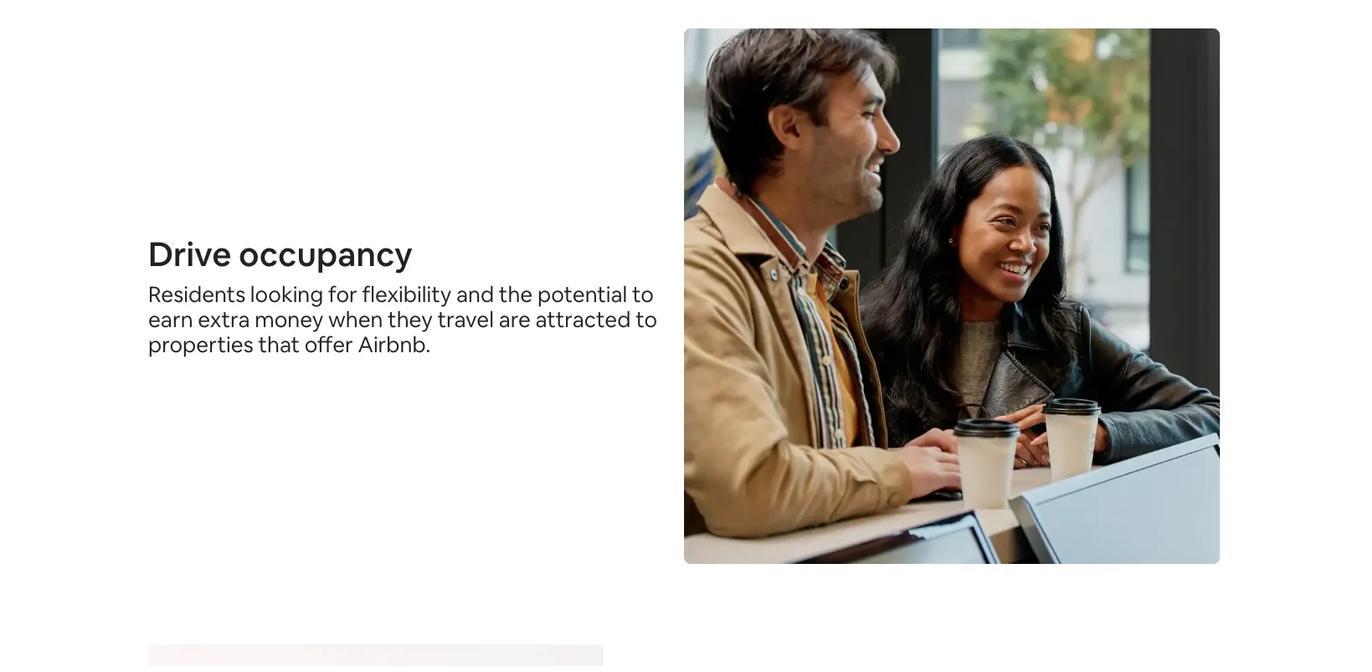 Task type: locate. For each thing, give the bounding box(es) containing it.
potential
[[537, 281, 627, 309]]

to
[[632, 281, 654, 309], [636, 306, 657, 334]]

money
[[255, 306, 323, 334]]

are
[[499, 306, 531, 334]]

to right potential
[[632, 281, 654, 309]]

airbnb.
[[358, 331, 431, 359]]

for
[[328, 281, 357, 309]]

that
[[258, 331, 300, 359]]

the
[[499, 281, 533, 309]]

drive occupancy residents looking for flexibility and the potential to earn extra money when they travel are attracted to properties that offer airbnb.
[[148, 232, 657, 359]]

to right attracted
[[636, 306, 657, 334]]

properties
[[148, 331, 253, 359]]

they
[[388, 306, 433, 334]]

drive
[[148, 232, 232, 276]]

flexibility
[[362, 281, 452, 309]]

residents
[[148, 281, 245, 309]]



Task type: describe. For each thing, give the bounding box(es) containing it.
and
[[456, 281, 494, 309]]

travel
[[437, 306, 494, 334]]

looking
[[250, 281, 323, 309]]

earn
[[148, 306, 193, 334]]

attracted
[[535, 306, 631, 334]]

occupancy
[[239, 232, 413, 276]]

extra
[[198, 306, 250, 334]]

when
[[328, 306, 383, 334]]

offer
[[305, 331, 353, 359]]



Task type: vqa. For each thing, say whether or not it's contained in the screenshot.
& related to resources
no



